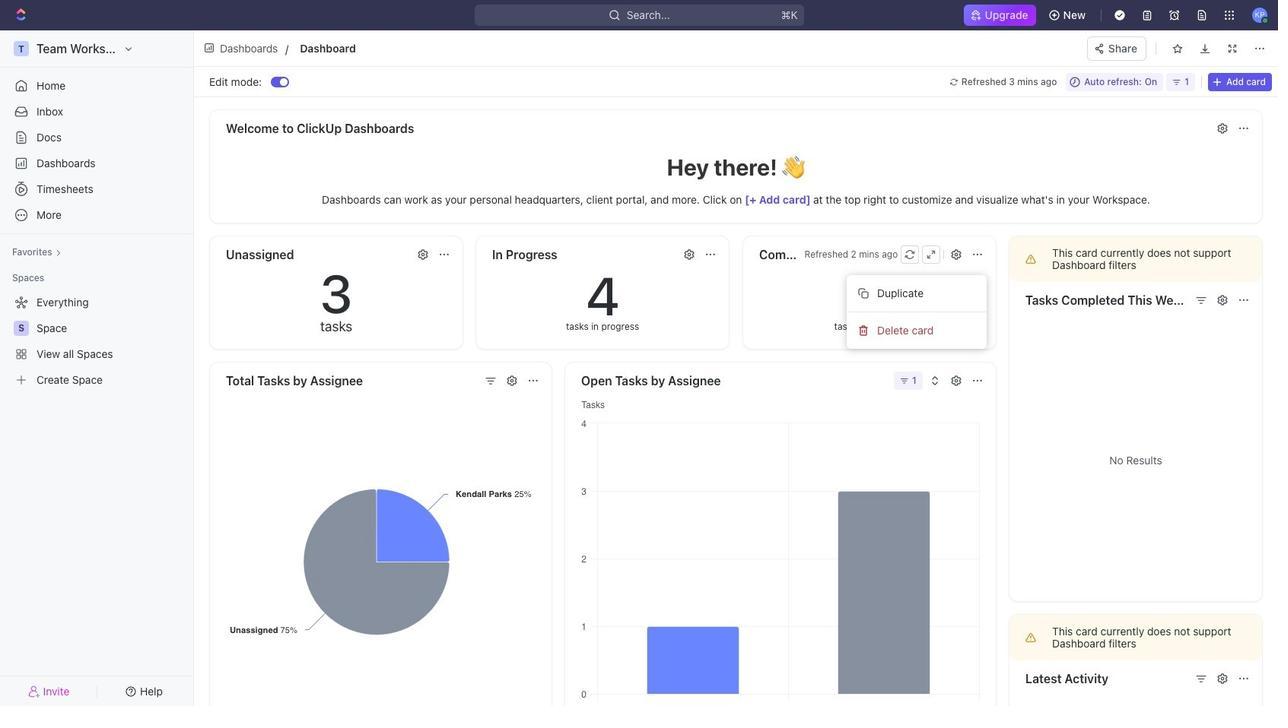 Task type: locate. For each thing, give the bounding box(es) containing it.
None text field
[[300, 39, 632, 58]]

tree inside the sidebar navigation
[[6, 291, 187, 393]]

invite user image
[[28, 685, 40, 699]]

sidebar navigation
[[0, 30, 194, 707]]

tree
[[6, 291, 187, 393]]



Task type: vqa. For each thing, say whether or not it's contained in the screenshot.
"tree"
yes



